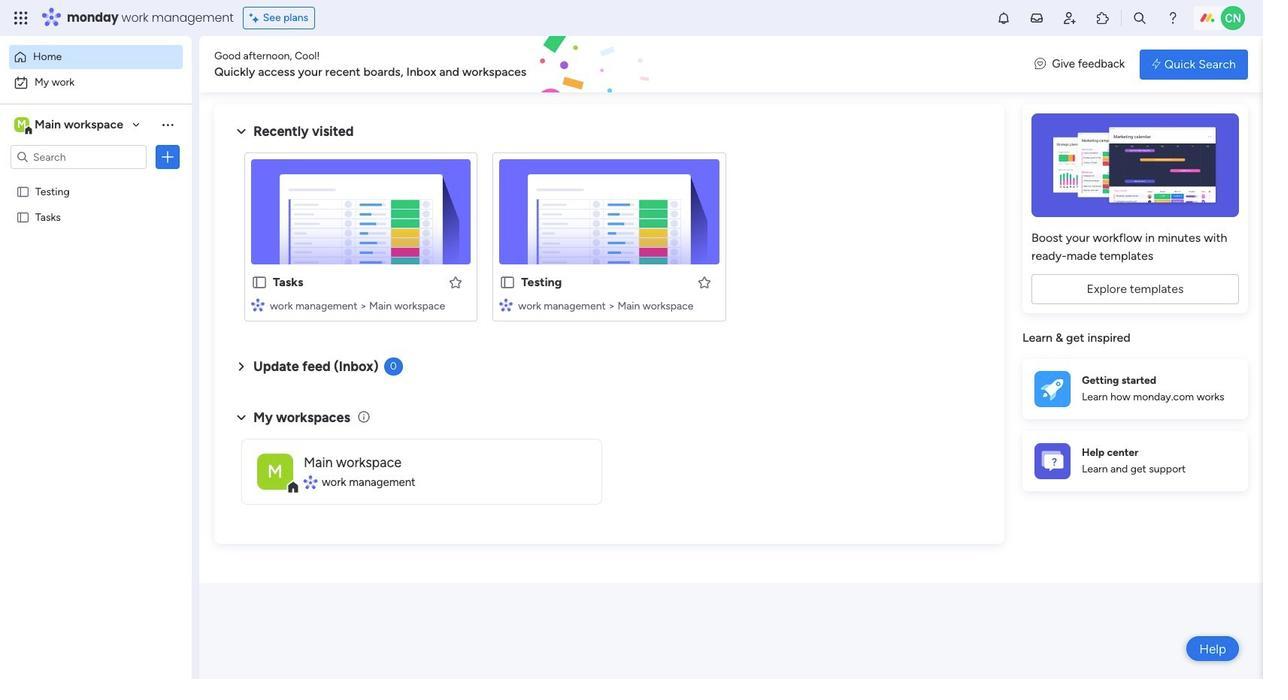 Task type: vqa. For each thing, say whether or not it's contained in the screenshot.
Password icon
no



Task type: describe. For each thing, give the bounding box(es) containing it.
public board image
[[251, 275, 268, 291]]

notifications image
[[996, 11, 1012, 26]]

quick search results list box
[[232, 141, 987, 340]]

monday marketplace image
[[1096, 11, 1111, 26]]

v2 bolt switch image
[[1152, 56, 1161, 73]]

component image
[[304, 476, 317, 490]]

update feed image
[[1030, 11, 1045, 26]]

1 vertical spatial public board image
[[16, 210, 30, 224]]

templates image image
[[1036, 114, 1235, 217]]

close recently visited image
[[232, 123, 250, 141]]

1 vertical spatial option
[[9, 71, 183, 95]]

workspace image
[[257, 454, 293, 490]]

2 vertical spatial option
[[0, 178, 192, 181]]

2 vertical spatial public board image
[[500, 275, 516, 291]]

help center element
[[1023, 431, 1248, 491]]

v2 user feedback image
[[1035, 56, 1046, 73]]

0 element
[[384, 358, 403, 376]]

help image
[[1166, 11, 1181, 26]]



Task type: locate. For each thing, give the bounding box(es) containing it.
add to favorites image
[[448, 275, 464, 290]]

workspace image
[[14, 117, 29, 133]]

options image
[[160, 150, 175, 165]]

getting started element
[[1023, 359, 1248, 419]]

list box
[[0, 176, 192, 433]]

public board image
[[16, 184, 30, 199], [16, 210, 30, 224], [500, 275, 516, 291]]

cool name image
[[1221, 6, 1245, 30]]

workspace selection element
[[14, 116, 126, 135]]

search everything image
[[1133, 11, 1148, 26]]

select product image
[[14, 11, 29, 26]]

invite members image
[[1063, 11, 1078, 26]]

option
[[9, 45, 183, 69], [9, 71, 183, 95], [0, 178, 192, 181]]

open update feed (inbox) image
[[232, 358, 250, 376]]

Search in workspace field
[[32, 149, 126, 166]]

close my workspaces image
[[232, 409, 250, 427]]

0 vertical spatial option
[[9, 45, 183, 69]]

add to favorites image
[[697, 275, 712, 290]]

see plans image
[[249, 10, 263, 26]]

workspace options image
[[160, 117, 175, 132]]

0 vertical spatial public board image
[[16, 184, 30, 199]]



